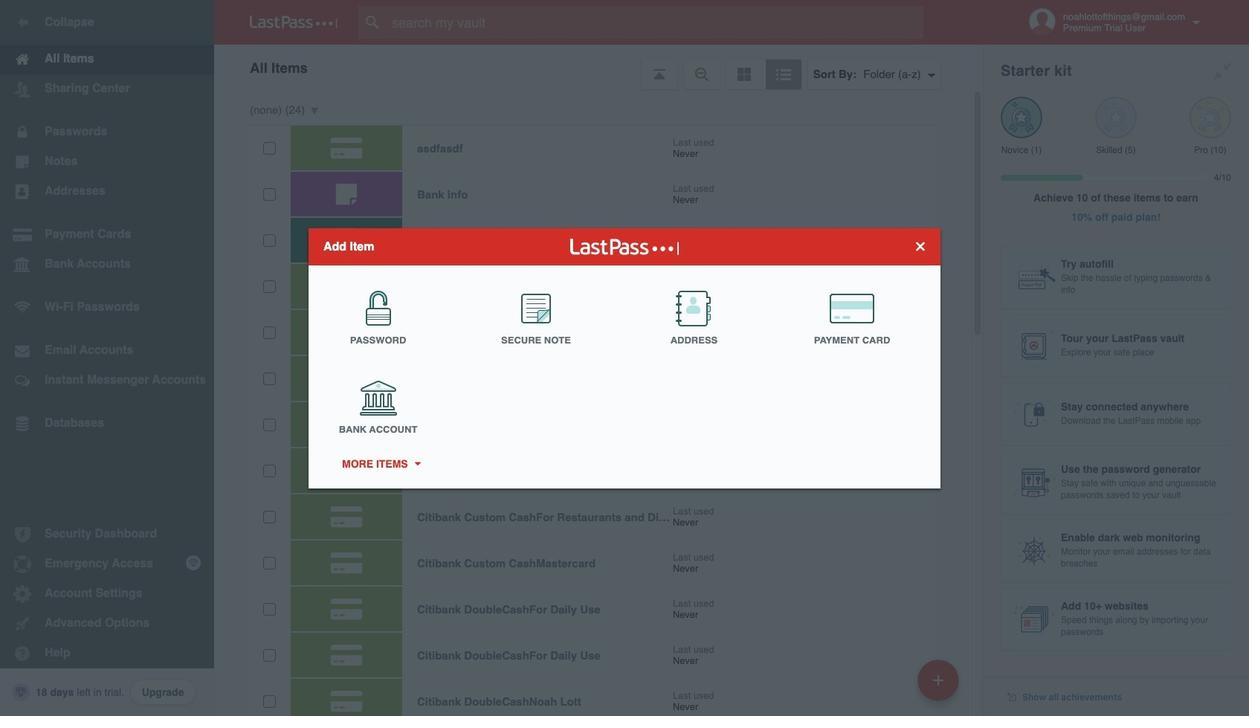 Task type: vqa. For each thing, say whether or not it's contained in the screenshot.
Main navigation navigation
yes



Task type: locate. For each thing, give the bounding box(es) containing it.
dialog
[[309, 228, 941, 488]]

main navigation navigation
[[0, 0, 214, 716]]

vault options navigation
[[214, 45, 983, 89]]



Task type: describe. For each thing, give the bounding box(es) containing it.
caret right image
[[412, 462, 423, 466]]

search my vault text field
[[358, 6, 953, 39]]

lastpass image
[[250, 16, 338, 29]]

new item image
[[933, 675, 944, 685]]

Search search field
[[358, 6, 953, 39]]

new item navigation
[[913, 655, 968, 716]]



